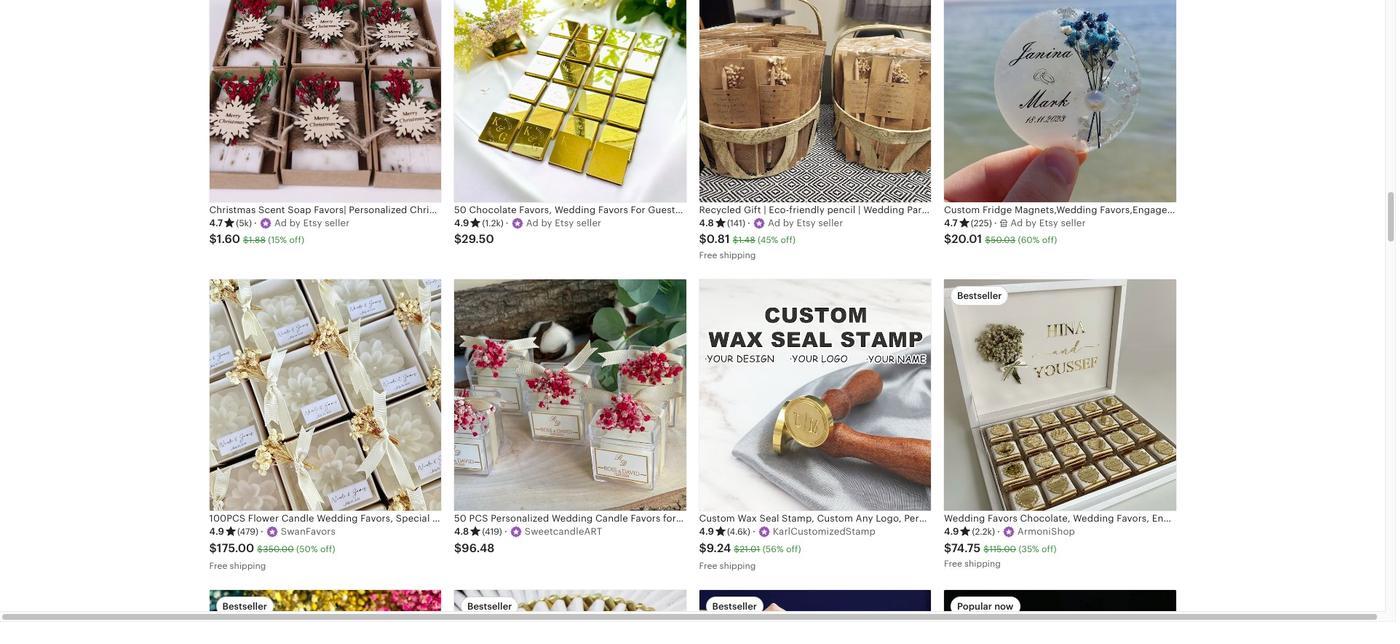 Task type: locate. For each thing, give the bounding box(es) containing it.
4.7
[[209, 218, 223, 229], [945, 218, 958, 229]]

shipping
[[720, 250, 756, 261], [965, 559, 1001, 570], [230, 562, 266, 572], [720, 562, 756, 572]]

2 horizontal spatial bestseller link
[[699, 591, 931, 623]]

1 a from the left
[[274, 218, 281, 229]]

off) for 20.01
[[1043, 235, 1058, 246]]

b right (1.2k)
[[541, 218, 548, 229]]

shipping inside $ 9.24 $ 21.01 (56% off) free shipping
[[720, 562, 756, 572]]

4 y from the left
[[1032, 218, 1037, 229]]

shipping down 1.48
[[720, 250, 756, 261]]

d up (60%
[[1017, 218, 1023, 229]]

swanfavors
[[281, 527, 336, 538]]

4.9
[[454, 218, 469, 229], [209, 527, 224, 538], [699, 527, 714, 538], [945, 527, 959, 538]]

4.9 up the 175.00
[[209, 527, 224, 538]]

shipping inside $ 175.00 $ 350.00 (50% off) free shipping
[[230, 562, 266, 572]]

bestseller for 50 personalised chocolate wedding favours - gold or silver foil milk chocolate image at the bottom of the page
[[222, 601, 267, 612]]

1 4.7 from the left
[[209, 218, 223, 229]]

a d b y etsy seller
[[274, 218, 350, 229], [526, 218, 602, 229], [768, 218, 844, 229], [1011, 218, 1086, 229]]

20.01
[[952, 233, 983, 246]]

y
[[295, 218, 301, 229], [547, 218, 553, 229], [789, 218, 794, 229], [1032, 218, 1037, 229]]

free inside $ 9.24 $ 21.01 (56% off) free shipping
[[699, 562, 718, 572]]

0 horizontal spatial 4.7
[[209, 218, 223, 229]]

2 a d b y etsy seller from the left
[[526, 218, 602, 229]]

· right (479)
[[261, 527, 263, 538]]

off) inside $ 0.81 $ 1.48 (45% off) free shipping
[[781, 235, 796, 246]]

a up the 50.03 at the top right
[[1011, 218, 1017, 229]]

off) inside $ 9.24 $ 21.01 (56% off) free shipping
[[786, 544, 801, 555]]

off) inside $ 74.75 $ 115.00 (35% off) free shipping
[[1042, 544, 1057, 555]]

1 etsy from the left
[[303, 218, 322, 229]]

y up $ 1.60 $ 1.88 (15% off)
[[295, 218, 301, 229]]

d up (45%
[[775, 218, 781, 229]]

free inside $ 74.75 $ 115.00 (35% off) free shipping
[[945, 559, 963, 570]]

0.81
[[707, 233, 730, 246]]

free down 0.81
[[699, 250, 718, 261]]

gold cake topper for wedding, personalized cake topper, rustic wedding cake topper, custom mr mrs cake topper, anniversary cake toppers image
[[945, 591, 1176, 623]]

shipping down the 175.00
[[230, 562, 266, 572]]

2 y from the left
[[547, 218, 553, 229]]

free inside $ 0.81 $ 1.48 (45% off) free shipping
[[699, 250, 718, 261]]

4 d from the left
[[1017, 218, 1023, 229]]

4.9 up $ 29.50
[[454, 218, 469, 229]]

4.7 up "20.01"
[[945, 218, 958, 229]]

shipping inside $ 74.75 $ 115.00 (35% off) free shipping
[[965, 559, 1001, 570]]

3 b from the left
[[783, 218, 789, 229]]

bestseller down $ 175.00 $ 350.00 (50% off) free shipping
[[222, 601, 267, 612]]

29.50
[[462, 233, 494, 246]]

recycled gift | eco-friendly pencil | wedding party favors | wedding bulk favors |seedling pencil |wedding gift for guest |thank you favor | image
[[699, 0, 931, 202]]

bestseller
[[958, 290, 1002, 301], [222, 601, 267, 612], [468, 601, 512, 612], [713, 601, 757, 612]]

4 b from the left
[[1026, 218, 1032, 229]]

1 horizontal spatial 4.7
[[945, 218, 958, 229]]

· for 9.24
[[753, 527, 756, 538]]

(4.6k)
[[727, 527, 751, 538]]

1 y from the left
[[295, 218, 301, 229]]

a up (15% on the top left of the page
[[274, 218, 281, 229]]

etsy for $ 1.60 $ 1.88 (15% off)
[[303, 218, 322, 229]]

armonishop
[[1018, 527, 1076, 538]]

(60%
[[1018, 235, 1040, 246]]

bestseller down "20.01"
[[958, 290, 1002, 301]]

0 vertical spatial 4.8
[[699, 218, 714, 229]]

2 seller from the left
[[577, 218, 602, 229]]

free
[[699, 250, 718, 261], [945, 559, 963, 570], [209, 562, 227, 572], [699, 562, 718, 572]]

shipping down 74.75
[[965, 559, 1001, 570]]

(15%
[[268, 235, 287, 246]]

bestseller for 'personalized chocolate favors, wedding chocolate, baby shower favors for guests, cheap favors for guests, baptism favors' image
[[468, 601, 512, 612]]

4.9 up 9.24
[[699, 527, 714, 538]]

21.01
[[740, 544, 761, 555]]

bestseller link
[[209, 591, 441, 623], [454, 591, 686, 623], [699, 591, 931, 623]]

1 b from the left
[[290, 218, 296, 229]]

d
[[281, 218, 287, 229], [533, 218, 539, 229], [775, 218, 781, 229], [1017, 218, 1023, 229]]

etsy up $ 1.60 $ 1.88 (15% off)
[[303, 218, 322, 229]]

(141)
[[727, 219, 746, 229]]

a d b y etsy seller for $ 1.60 $ 1.88 (15% off)
[[274, 218, 350, 229]]

off) right (15% on the top left of the page
[[289, 235, 304, 246]]

$ 29.50
[[454, 233, 494, 246]]

free down 74.75
[[945, 559, 963, 570]]

a right (1.2k)
[[526, 218, 533, 229]]

a d b y etsy seller up (15% on the top left of the page
[[274, 218, 350, 229]]

y up $ 0.81 $ 1.48 (45% off) free shipping
[[789, 218, 794, 229]]

b for $ 20.01 $ 50.03 (60% off)
[[1026, 218, 1032, 229]]

etsy right (1.2k)
[[555, 218, 574, 229]]

2 a from the left
[[526, 218, 533, 229]]

4 a from the left
[[1011, 218, 1017, 229]]

off) inside $ 175.00 $ 350.00 (50% off) free shipping
[[320, 544, 335, 555]]

2 b from the left
[[541, 218, 548, 229]]

$ 0.81 $ 1.48 (45% off) free shipping
[[699, 233, 796, 261]]

d for $ 20.01 $ 50.03 (60% off)
[[1017, 218, 1023, 229]]

a
[[274, 218, 281, 229], [526, 218, 533, 229], [768, 218, 775, 229], [1011, 218, 1017, 229]]

seller
[[325, 218, 350, 229], [577, 218, 602, 229], [819, 218, 844, 229], [1061, 218, 1086, 229]]

1 d from the left
[[281, 218, 287, 229]]

a d b y etsy seller for $ 20.01 $ 50.03 (60% off)
[[1011, 218, 1086, 229]]

0 horizontal spatial 4.8
[[454, 527, 469, 538]]

etsy right "(141)"
[[797, 218, 816, 229]]

1 seller from the left
[[325, 218, 350, 229]]

shipping down 21.01
[[720, 562, 756, 572]]

a d b y etsy seller up (45%
[[768, 218, 844, 229]]

· right (4.6k)
[[753, 527, 756, 538]]

2 d from the left
[[533, 218, 539, 229]]

3 a from the left
[[768, 218, 775, 229]]

a d b y etsy seller for $ 29.50
[[526, 218, 602, 229]]

· right "(141)"
[[748, 218, 751, 229]]

$ 96.48
[[454, 541, 495, 555]]

off) right (50% at the left of the page
[[320, 544, 335, 555]]

1 horizontal spatial 4.8
[[699, 218, 714, 229]]

(479)
[[237, 527, 258, 538]]

0 horizontal spatial bestseller link
[[209, 591, 441, 623]]

4.8 up $ 96.48
[[454, 527, 469, 538]]

off) inside $ 1.60 $ 1.88 (15% off)
[[289, 235, 304, 246]]

bestseller down 96.48
[[468, 601, 512, 612]]

off) down armonishop
[[1042, 544, 1057, 555]]

b up $ 1.60 $ 1.88 (15% off)
[[290, 218, 296, 229]]

4.8
[[699, 218, 714, 229], [454, 527, 469, 538]]

a for $ 29.50
[[526, 218, 533, 229]]

off) right (60%
[[1043, 235, 1058, 246]]

3 d from the left
[[775, 218, 781, 229]]

a up (45%
[[768, 218, 775, 229]]

4.9 for 9.24
[[699, 527, 714, 538]]

4.7 up 1.60
[[209, 218, 223, 229]]

a for $ 20.01 $ 50.03 (60% off)
[[1011, 218, 1017, 229]]

bestseller for wedding favors chocolate, wedding favors, engagement chocolate, wedding chocolate, luxury chocolate image
[[958, 290, 1002, 301]]

4 seller from the left
[[1061, 218, 1086, 229]]

50.03
[[991, 235, 1016, 246]]

bestseller down $ 9.24 $ 21.01 (56% off) free shipping on the bottom right of page
[[713, 601, 757, 612]]

off)
[[289, 235, 304, 246], [781, 235, 796, 246], [1043, 235, 1058, 246], [320, 544, 335, 555], [786, 544, 801, 555], [1042, 544, 1057, 555]]

off) right (45%
[[781, 235, 796, 246]]

y right (1.2k)
[[547, 218, 553, 229]]

4 a d b y etsy seller from the left
[[1011, 218, 1086, 229]]

· for 175.00
[[261, 527, 263, 538]]

etsy for $ 29.50
[[555, 218, 574, 229]]

· right (1.2k)
[[506, 218, 509, 229]]

50 chocolate favors, wedding favors for guests, engagement chocolate, wedding favors, customized chocolate, plexiglass chocolate image
[[454, 0, 686, 202]]

shipping for 0.81
[[720, 250, 756, 261]]

4.8 up 0.81
[[699, 218, 714, 229]]

4 etsy from the left
[[1040, 218, 1059, 229]]

4.9 for 74.75
[[945, 527, 959, 538]]

etsy for $ 20.01 $ 50.03 (60% off)
[[1040, 218, 1059, 229]]

now
[[995, 601, 1014, 612]]

(50%
[[296, 544, 318, 555]]

b
[[290, 218, 296, 229], [541, 218, 548, 229], [783, 218, 789, 229], [1026, 218, 1032, 229]]

3 seller from the left
[[819, 218, 844, 229]]

· right (2.2k)
[[998, 527, 1000, 538]]

· right "(419)"
[[505, 527, 507, 538]]

4.9 up 74.75
[[945, 527, 959, 538]]

free down 9.24
[[699, 562, 718, 572]]

(45%
[[758, 235, 779, 246]]

a d b y etsy seller right (1.2k)
[[526, 218, 602, 229]]

$
[[209, 233, 217, 246], [454, 233, 462, 246], [699, 233, 707, 246], [945, 233, 952, 246], [243, 235, 249, 246], [733, 235, 739, 246], [986, 235, 991, 246], [209, 541, 217, 555], [454, 541, 462, 555], [699, 541, 707, 555], [945, 541, 952, 555], [257, 544, 263, 555], [734, 544, 740, 555], [984, 544, 990, 555]]

a d b y etsy seller up (60%
[[1011, 218, 1086, 229]]

$ 1.60 $ 1.88 (15% off)
[[209, 233, 304, 246]]

shipping inside $ 0.81 $ 1.48 (45% off) free shipping
[[720, 250, 756, 261]]

$ inside $ 1.60 $ 1.88 (15% off)
[[243, 235, 249, 246]]

(1.2k)
[[482, 219, 504, 229]]

d right (1.2k)
[[533, 218, 539, 229]]

2 4.7 from the left
[[945, 218, 958, 229]]

y for $ 29.50
[[547, 218, 553, 229]]

· right "(5k)"
[[254, 218, 257, 229]]

b up $ 0.81 $ 1.48 (45% off) free shipping
[[783, 218, 789, 229]]

free inside $ 175.00 $ 350.00 (50% off) free shipping
[[209, 562, 227, 572]]

· for 74.75
[[998, 527, 1000, 538]]

4.8 for sweetcandleart
[[454, 527, 469, 538]]

·
[[254, 218, 257, 229], [506, 218, 509, 229], [748, 218, 751, 229], [995, 218, 997, 229], [261, 527, 263, 538], [505, 527, 507, 538], [753, 527, 756, 538], [998, 527, 1000, 538]]

b up (60%
[[1026, 218, 1032, 229]]

2 etsy from the left
[[555, 218, 574, 229]]

y up (60%
[[1032, 218, 1037, 229]]

etsy
[[303, 218, 322, 229], [555, 218, 574, 229], [797, 218, 816, 229], [1040, 218, 1059, 229]]

d up (15% on the top left of the page
[[281, 218, 287, 229]]

personalized chocolate favors, wedding chocolate, baby shower favors for guests, cheap favors for guests, baptism favors image
[[454, 591, 686, 623]]

(2.2k)
[[973, 527, 995, 538]]

wedding favors chocolate, wedding favors, engagement chocolate, wedding chocolate, luxury chocolate image
[[945, 279, 1176, 511]]

off) inside $ 20.01 $ 50.03 (60% off)
[[1043, 235, 1058, 246]]

1 a d b y etsy seller from the left
[[274, 218, 350, 229]]

1 vertical spatial 4.8
[[454, 527, 469, 538]]

1.60
[[217, 233, 240, 246]]

etsy up (60%
[[1040, 218, 1059, 229]]

y for $ 1.60 $ 1.88 (15% off)
[[295, 218, 301, 229]]

off) right (56%
[[786, 544, 801, 555]]

seller for $ 20.01 $ 50.03 (60% off)
[[1061, 218, 1086, 229]]

free down the 175.00
[[209, 562, 227, 572]]

1 horizontal spatial bestseller link
[[454, 591, 686, 623]]

$ 175.00 $ 350.00 (50% off) free shipping
[[209, 541, 335, 572]]

· right (225) at the right top
[[995, 218, 997, 229]]



Task type: describe. For each thing, give the bounding box(es) containing it.
4.7 for 20.01
[[945, 218, 958, 229]]

seller for $ 1.60 $ 1.88 (15% off)
[[325, 218, 350, 229]]

wedding guest book alternative, family tree guest book wedding - wood, personalized wedding decor image
[[699, 591, 931, 623]]

74.75
[[952, 541, 981, 555]]

free for 0.81
[[699, 250, 718, 261]]

(5k)
[[236, 219, 252, 229]]

· for 1.60
[[254, 218, 257, 229]]

custom wax seal stamp, custom any logo, personalized wax seals, custom logo wax seal stamp kit for wedding invitation, wedding wax seal kit image
[[699, 279, 931, 511]]

bestseller for wedding guest book alternative, family tree guest book wedding - wood, personalized wedding decor image
[[713, 601, 757, 612]]

3 a d b y etsy seller from the left
[[768, 218, 844, 229]]

karlcustomizedstamp
[[773, 527, 876, 538]]

50 personalised chocolate wedding favours - gold or silver foil milk chocolate image
[[209, 591, 441, 623]]

free for 175.00
[[209, 562, 227, 572]]

seller for $ 29.50
[[577, 218, 602, 229]]

3 etsy from the left
[[797, 218, 816, 229]]

350.00
[[263, 544, 294, 555]]

4.7 for 1.60
[[209, 218, 223, 229]]

off) for 9.24
[[786, 544, 801, 555]]

115.00
[[990, 544, 1017, 555]]

(35%
[[1019, 544, 1040, 555]]

d for $ 29.50
[[533, 218, 539, 229]]

$ inside $ 20.01 $ 50.03 (60% off)
[[986, 235, 991, 246]]

free for 74.75
[[945, 559, 963, 570]]

off) for 74.75
[[1042, 544, 1057, 555]]

100pcs flower candle wedding favors, special day candle favors guest,  bulk candle favors, bridal shower party favors, quinceanera favors image
[[209, 279, 441, 511]]

off) for 0.81
[[781, 235, 796, 246]]

4.8 for a d
[[699, 218, 714, 229]]

1.88
[[249, 235, 266, 246]]

a for $ 1.60 $ 1.88 (15% off)
[[274, 218, 281, 229]]

b for $ 29.50
[[541, 218, 548, 229]]

96.48
[[462, 541, 495, 555]]

2 bestseller link from the left
[[454, 591, 686, 623]]

shipping for 74.75
[[965, 559, 1001, 570]]

$ 9.24 $ 21.01 (56% off) free shipping
[[699, 541, 801, 572]]

3 y from the left
[[789, 218, 794, 229]]

shipping for 175.00
[[230, 562, 266, 572]]

(56%
[[763, 544, 784, 555]]

b for $ 1.60 $ 1.88 (15% off)
[[290, 218, 296, 229]]

4.9 for 175.00
[[209, 527, 224, 538]]

free for 9.24
[[699, 562, 718, 572]]

d for $ 1.60 $ 1.88 (15% off)
[[281, 218, 287, 229]]

custom fridge magnets,wedding favors,engagement gift,dried flower magnet for guest,wedding gifts,wedding magnet,epoxy magnet,baby shower image
[[945, 0, 1176, 202]]

y for $ 20.01 $ 50.03 (60% off)
[[1032, 218, 1037, 229]]

9.24
[[707, 541, 731, 555]]

popular
[[958, 601, 993, 612]]

· for 20.01
[[995, 218, 997, 229]]

$ 74.75 $ 115.00 (35% off) free shipping
[[945, 541, 1057, 570]]

$ 20.01 $ 50.03 (60% off)
[[945, 233, 1058, 246]]

(225)
[[971, 219, 992, 229]]

175.00
[[217, 541, 254, 555]]

popular now link
[[945, 591, 1176, 623]]

(419)
[[482, 527, 502, 538]]

off) for 175.00
[[320, 544, 335, 555]]

sweetcandleart
[[525, 527, 603, 538]]

popular now
[[958, 601, 1014, 612]]

shipping for 9.24
[[720, 562, 756, 572]]

· for 0.81
[[748, 218, 751, 229]]

christmas scent soap favors| personalized christmas gifts | custom christmas favors | christmas table  | new year merry christmas favors image
[[209, 0, 441, 202]]

50  pcs personalized wedding candle favors for guest, engagement candle favors, bubble candle wedding favor, baptism candle favors image
[[454, 279, 686, 511]]

3 bestseller link from the left
[[699, 591, 931, 623]]

off) for 1.60
[[289, 235, 304, 246]]

1.48
[[739, 235, 756, 246]]

1 bestseller link from the left
[[209, 591, 441, 623]]



Task type: vqa. For each thing, say whether or not it's contained in the screenshot.
Etsy for $ 20.01 $ 50.03 (60% off)
yes



